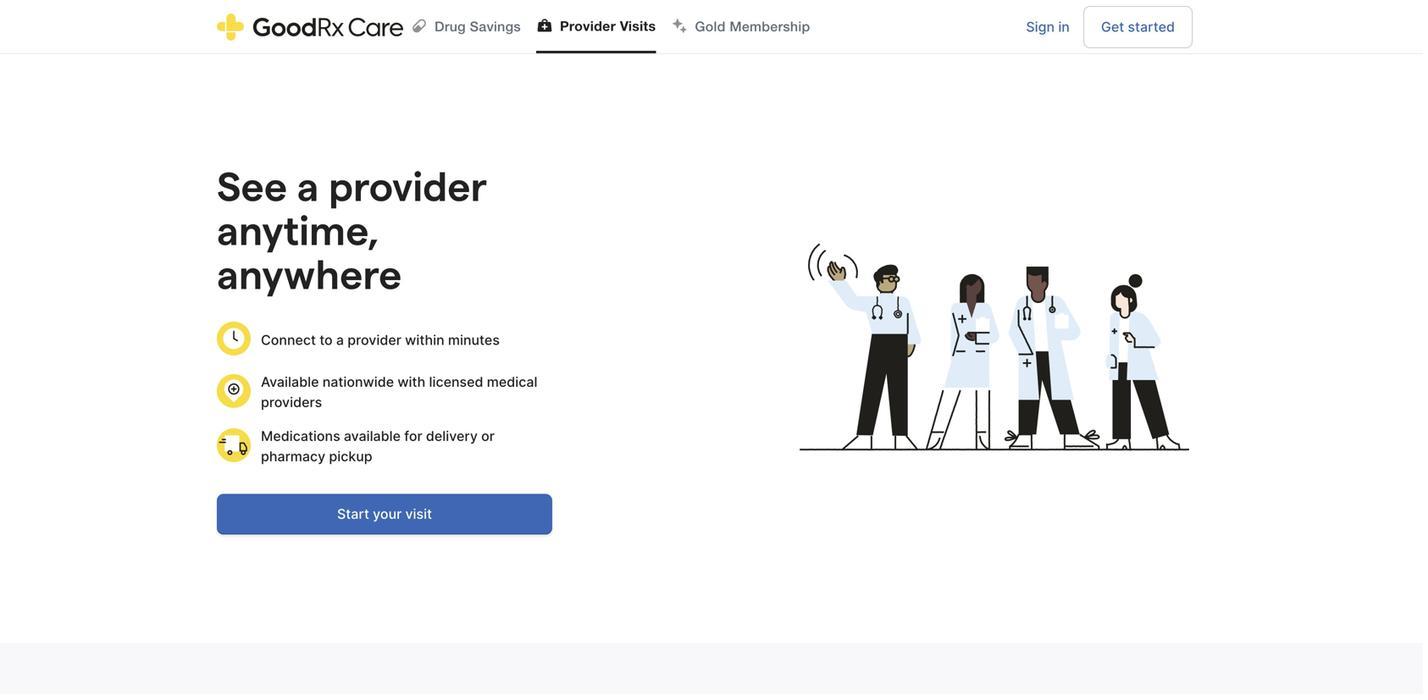 Task type: locate. For each thing, give the bounding box(es) containing it.
0 horizontal spatial a
[[297, 160, 319, 209]]

provider visits button
[[529, 1, 664, 55]]

0 vertical spatial a
[[297, 160, 319, 209]]

dialog
[[0, 0, 1424, 695]]

get started link
[[1084, 6, 1193, 48]]

see
[[217, 160, 287, 209]]

started
[[1128, 19, 1175, 35]]

1 vertical spatial provider
[[348, 332, 402, 348]]

anytime,
[[217, 204, 380, 253]]

a right see
[[297, 160, 319, 209]]

0 vertical spatial provider
[[329, 160, 487, 209]]

your
[[373, 506, 402, 523]]

anywhere
[[217, 248, 402, 297]]

sign in
[[1026, 19, 1070, 35]]

membership
[[730, 18, 811, 34]]

savings
[[470, 18, 521, 34]]

a
[[297, 160, 319, 209], [336, 332, 344, 348]]

drug
[[435, 18, 466, 34]]

delivery truck icon image
[[217, 429, 251, 462]]

connect
[[261, 332, 316, 348]]

or
[[481, 428, 495, 445]]

with
[[398, 374, 426, 391]]

pickup
[[329, 449, 373, 465]]

visits
[[620, 18, 656, 34]]

gold membership
[[695, 18, 811, 34]]

get
[[1101, 19, 1125, 35]]

start your visit link
[[217, 494, 552, 535]]

to
[[320, 332, 333, 348]]

nationwide
[[323, 374, 394, 391]]

provider
[[329, 160, 487, 209], [348, 332, 402, 348]]

connect to a provider within minutes
[[261, 332, 500, 348]]

providers
[[261, 394, 322, 411]]

1 horizontal spatial a
[[336, 332, 344, 348]]

medical
[[487, 374, 538, 391]]

a right to
[[336, 332, 344, 348]]

available
[[344, 428, 401, 445]]



Task type: vqa. For each thing, say whether or not it's contained in the screenshot.
View All link
no



Task type: describe. For each thing, give the bounding box(es) containing it.
1 vertical spatial a
[[336, 332, 344, 348]]

provider inside see a provider anytime, anywhere
[[329, 160, 487, 209]]

minutes
[[448, 332, 500, 348]]

start your visit
[[337, 506, 432, 523]]

care telehealth providers image
[[783, 136, 1207, 559]]

visit
[[405, 506, 432, 523]]

clock icon image
[[217, 322, 251, 356]]

location icon image
[[217, 374, 251, 408]]

pharmacy
[[261, 449, 326, 465]]

within
[[405, 332, 445, 348]]

provider
[[560, 18, 616, 34]]

start your visit button
[[217, 494, 552, 535]]

see a provider anytime, anywhere
[[217, 160, 487, 297]]

drug savings
[[435, 18, 521, 34]]

gold membership button
[[664, 1, 818, 55]]

gold
[[695, 18, 726, 34]]

get started
[[1101, 19, 1175, 35]]

medications
[[261, 428, 340, 445]]

available nationwide with licensed medical providers
[[261, 374, 538, 411]]

medications available for delivery or pharmacy pickup
[[261, 428, 495, 465]]

get started button
[[1084, 6, 1193, 48]]

goodrx care logo image
[[217, 14, 403, 41]]

provider visits
[[560, 18, 656, 34]]

available
[[261, 374, 319, 391]]

licensed
[[429, 374, 483, 391]]

delivery
[[426, 428, 478, 445]]

a inside see a provider anytime, anywhere
[[297, 160, 319, 209]]

start
[[337, 506, 369, 523]]

for
[[404, 428, 423, 445]]

sign
[[1026, 19, 1055, 35]]

sign in link
[[1026, 17, 1070, 37]]

in
[[1059, 19, 1070, 35]]

drug savings button
[[403, 1, 529, 55]]



